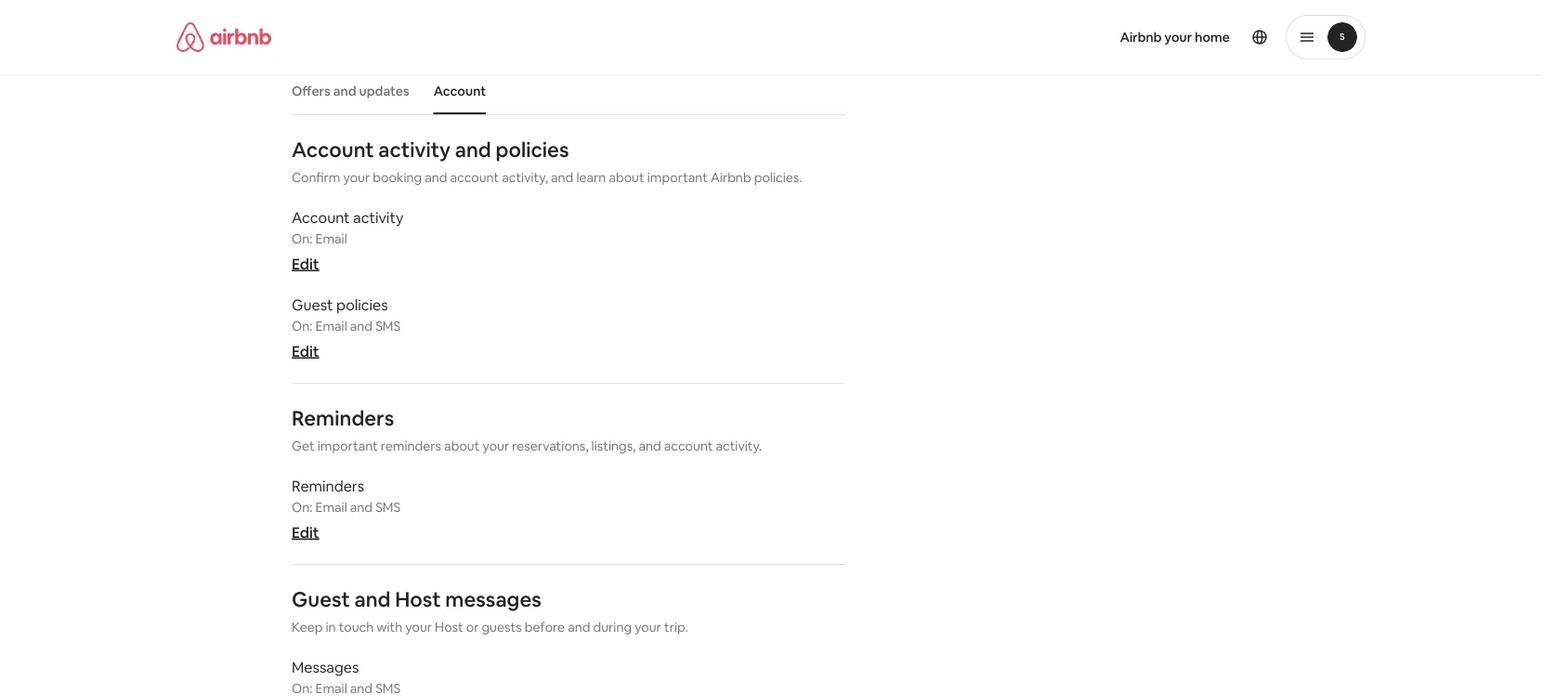 Task type: describe. For each thing, give the bounding box(es) containing it.
edit inside reminders on: email and sms edit
[[292, 523, 319, 542]]

policies inside account activity and policies confirm your booking and account activity, and learn about important airbnb policies.
[[496, 137, 569, 163]]

or
[[466, 619, 479, 636]]

activity for and
[[379, 137, 451, 163]]

edit button for reminders
[[292, 523, 319, 542]]

email for guest
[[315, 318, 347, 335]]

about inside account activity and policies confirm your booking and account activity, and learn about important airbnb policies.
[[609, 170, 645, 186]]

about inside 'reminders get important reminders about your reservations, listings, and account activity.'
[[444, 438, 480, 455]]

email for account
[[315, 231, 347, 248]]

touch
[[339, 619, 374, 636]]

2 edit button from the top
[[292, 342, 319, 361]]

account activity and policies confirm your booking and account activity, and learn about important airbnb policies.
[[292, 137, 802, 186]]

reminders
[[381, 438, 441, 455]]

policies inside the guest policies on: email and sms edit
[[336, 296, 388, 315]]

home
[[1195, 29, 1230, 46]]

reminders on: email and sms edit
[[292, 477, 401, 542]]

notifications element
[[282, 68, 845, 694]]

0 vertical spatial host
[[395, 586, 441, 613]]

and inside button
[[333, 83, 356, 100]]

account for and
[[292, 137, 374, 163]]

keep
[[292, 619, 323, 636]]

important inside account activity and policies confirm your booking and account activity, and learn about important airbnb policies.
[[647, 170, 708, 186]]

booking
[[373, 170, 422, 186]]

account inside 'reminders get important reminders about your reservations, listings, and account activity.'
[[664, 438, 713, 455]]

tab list containing offers and updates
[[282, 68, 845, 115]]

activity for on:
[[353, 208, 404, 227]]

learn
[[576, 170, 606, 186]]

reminders for edit
[[292, 477, 364, 496]]

guest for and
[[292, 586, 350, 613]]

airbnb inside account activity and policies confirm your booking and account activity, and learn about important airbnb policies.
[[711, 170, 751, 186]]

account inside button
[[434, 83, 486, 100]]

messages
[[445, 586, 542, 613]]

your inside 'reminders get important reminders about your reservations, listings, and account activity.'
[[483, 438, 509, 455]]

activity,
[[502, 170, 548, 186]]

sms inside reminders on: email and sms edit
[[376, 499, 401, 516]]

and inside 'reminders get important reminders about your reservations, listings, and account activity.'
[[639, 438, 661, 455]]



Task type: locate. For each thing, give the bounding box(es) containing it.
activity down 'booking'
[[353, 208, 404, 227]]

3 email from the top
[[315, 499, 347, 516]]

your inside account activity and policies confirm your booking and account activity, and learn about important airbnb policies.
[[343, 170, 370, 186]]

0 vertical spatial email
[[315, 231, 347, 248]]

guest for policies
[[292, 296, 333, 315]]

guest policies on: email and sms edit
[[292, 296, 401, 361]]

important right get
[[318, 438, 378, 455]]

group
[[292, 0, 845, 49]]

account
[[450, 170, 499, 186], [664, 438, 713, 455]]

account left activity.
[[664, 438, 713, 455]]

0 vertical spatial edit
[[292, 255, 319, 274]]

important right learn
[[647, 170, 708, 186]]

with
[[377, 619, 403, 636]]

host up with
[[395, 586, 441, 613]]

guest
[[292, 296, 333, 315], [292, 586, 350, 613]]

on: for guest policies
[[292, 318, 313, 335]]

host
[[395, 586, 441, 613], [435, 619, 463, 636]]

activity inside account activity on: email edit
[[353, 208, 404, 227]]

guest inside the guest and host messages keep in touch with your host or guests before and during your trip.
[[292, 586, 350, 613]]

1 vertical spatial guest
[[292, 586, 350, 613]]

policies
[[496, 137, 569, 163], [336, 296, 388, 315]]

listings,
[[592, 438, 636, 455]]

activity up 'booking'
[[379, 137, 451, 163]]

guest down account activity on: email edit at top
[[292, 296, 333, 315]]

0 horizontal spatial policies
[[336, 296, 388, 315]]

offers and updates
[[292, 83, 409, 100]]

0 vertical spatial guest
[[292, 296, 333, 315]]

reminders get important reminders about your reservations, listings, and account activity.
[[292, 405, 762, 455]]

2 vertical spatial on:
[[292, 499, 313, 516]]

your left reservations,
[[483, 438, 509, 455]]

0 vertical spatial on:
[[292, 231, 313, 248]]

1 vertical spatial about
[[444, 438, 480, 455]]

trip.
[[664, 619, 688, 636]]

reminders for your
[[292, 405, 394, 432]]

1 reminders from the top
[[292, 405, 394, 432]]

guest and host messages keep in touch with your host or guests before and during your trip.
[[292, 586, 688, 636]]

email inside account activity on: email edit
[[315, 231, 347, 248]]

1 vertical spatial activity
[[353, 208, 404, 227]]

1 vertical spatial important
[[318, 438, 378, 455]]

0 horizontal spatial important
[[318, 438, 378, 455]]

0 horizontal spatial airbnb
[[711, 170, 751, 186]]

1 edit button from the top
[[292, 255, 319, 274]]

1 horizontal spatial airbnb
[[1120, 29, 1162, 46]]

2 reminders from the top
[[292, 477, 364, 496]]

sms
[[376, 318, 401, 335], [376, 499, 401, 516]]

account inside account activity and policies confirm your booking and account activity, and learn about important airbnb policies.
[[292, 137, 374, 163]]

2 vertical spatial edit
[[292, 523, 319, 542]]

edit inside account activity on: email edit
[[292, 255, 319, 274]]

1 vertical spatial email
[[315, 318, 347, 335]]

2 vertical spatial email
[[315, 499, 347, 516]]

account for on:
[[292, 208, 350, 227]]

1 horizontal spatial policies
[[496, 137, 569, 163]]

0 vertical spatial account
[[434, 83, 486, 100]]

profile element
[[794, 0, 1366, 74]]

guest inside the guest policies on: email and sms edit
[[292, 296, 333, 315]]

email
[[315, 231, 347, 248], [315, 318, 347, 335], [315, 499, 347, 516]]

0 vertical spatial about
[[609, 170, 645, 186]]

edit button
[[292, 255, 319, 274], [292, 342, 319, 361], [292, 523, 319, 542]]

account inside account activity and policies confirm your booking and account activity, and learn about important airbnb policies.
[[450, 170, 499, 186]]

offers
[[292, 83, 331, 100]]

1 vertical spatial edit
[[292, 342, 319, 361]]

1 vertical spatial account
[[292, 137, 374, 163]]

1 sms from the top
[[376, 318, 401, 335]]

reminders inside 'reminders get important reminders about your reservations, listings, and account activity.'
[[292, 405, 394, 432]]

activity inside account activity and policies confirm your booking and account activity, and learn about important airbnb policies.
[[379, 137, 451, 163]]

reservations,
[[512, 438, 589, 455]]

policies up activity,
[[496, 137, 569, 163]]

airbnb your home
[[1120, 29, 1230, 46]]

account right updates
[[434, 83, 486, 100]]

account activity on: email edit
[[292, 208, 404, 274]]

airbnb your home link
[[1109, 18, 1241, 57]]

0 vertical spatial reminders
[[292, 405, 394, 432]]

1 edit from the top
[[292, 255, 319, 274]]

reminders
[[292, 405, 394, 432], [292, 477, 364, 496]]

reminders down get
[[292, 477, 364, 496]]

1 vertical spatial reminders
[[292, 477, 364, 496]]

account up confirm
[[292, 137, 374, 163]]

0 vertical spatial activity
[[379, 137, 451, 163]]

reminders up get
[[292, 405, 394, 432]]

0 vertical spatial important
[[647, 170, 708, 186]]

and inside the guest policies on: email and sms edit
[[350, 318, 373, 335]]

1 email from the top
[[315, 231, 347, 248]]

1 vertical spatial host
[[435, 619, 463, 636]]

3 edit button from the top
[[292, 523, 319, 542]]

1 horizontal spatial about
[[609, 170, 645, 186]]

offers and updates button
[[282, 74, 419, 109]]

2 on: from the top
[[292, 318, 313, 335]]

2 edit from the top
[[292, 342, 319, 361]]

2 guest from the top
[[292, 586, 350, 613]]

airbnb left the home
[[1120, 29, 1162, 46]]

your left the home
[[1165, 29, 1192, 46]]

0 vertical spatial sms
[[376, 318, 401, 335]]

0 vertical spatial account
[[450, 170, 499, 186]]

airbnb inside the profile element
[[1120, 29, 1162, 46]]

reminders inside reminders on: email and sms edit
[[292, 477, 364, 496]]

guest up in
[[292, 586, 350, 613]]

your
[[1165, 29, 1192, 46], [343, 170, 370, 186], [483, 438, 509, 455], [405, 619, 432, 636], [635, 619, 661, 636]]

during
[[593, 619, 632, 636]]

3 on: from the top
[[292, 499, 313, 516]]

important
[[647, 170, 708, 186], [318, 438, 378, 455]]

account
[[434, 83, 486, 100], [292, 137, 374, 163], [292, 208, 350, 227]]

on: for account activity
[[292, 231, 313, 248]]

account tab panel
[[292, 137, 845, 694]]

account left activity,
[[450, 170, 499, 186]]

your right with
[[405, 619, 432, 636]]

tab list
[[282, 68, 845, 115]]

sms inside the guest policies on: email and sms edit
[[376, 318, 401, 335]]

1 vertical spatial sms
[[376, 499, 401, 516]]

on: inside the guest policies on: email and sms edit
[[292, 318, 313, 335]]

email inside the guest policies on: email and sms edit
[[315, 318, 347, 335]]

confirm
[[292, 170, 341, 186]]

3 edit from the top
[[292, 523, 319, 542]]

guests
[[482, 619, 522, 636]]

edit inside the guest policies on: email and sms edit
[[292, 342, 319, 361]]

important inside 'reminders get important reminders about your reservations, listings, and account activity.'
[[318, 438, 378, 455]]

policies.
[[754, 170, 802, 186]]

1 on: from the top
[[292, 231, 313, 248]]

account inside account activity on: email edit
[[292, 208, 350, 227]]

2 vertical spatial account
[[292, 208, 350, 227]]

policies down account activity on: email edit at top
[[336, 296, 388, 315]]

0 horizontal spatial about
[[444, 438, 480, 455]]

1 vertical spatial airbnb
[[711, 170, 751, 186]]

account button
[[424, 74, 495, 109]]

your inside airbnb your home link
[[1165, 29, 1192, 46]]

0 horizontal spatial account
[[450, 170, 499, 186]]

in
[[326, 619, 336, 636]]

on: inside account activity on: email edit
[[292, 231, 313, 248]]

1 vertical spatial policies
[[336, 296, 388, 315]]

edit
[[292, 255, 319, 274], [292, 342, 319, 361], [292, 523, 319, 542]]

your right confirm
[[343, 170, 370, 186]]

0 vertical spatial airbnb
[[1120, 29, 1162, 46]]

airbnb left policies. at the top of page
[[711, 170, 751, 186]]

updates
[[359, 83, 409, 100]]

get
[[292, 438, 315, 455]]

before
[[525, 619, 565, 636]]

about right reminders
[[444, 438, 480, 455]]

1 vertical spatial account
[[664, 438, 713, 455]]

account down confirm
[[292, 208, 350, 227]]

activity
[[379, 137, 451, 163], [353, 208, 404, 227]]

on:
[[292, 231, 313, 248], [292, 318, 313, 335], [292, 499, 313, 516]]

email inside reminders on: email and sms edit
[[315, 499, 347, 516]]

edit button for account activity and policies
[[292, 255, 319, 274]]

on: inside reminders on: email and sms edit
[[292, 499, 313, 516]]

1 horizontal spatial important
[[647, 170, 708, 186]]

2 email from the top
[[315, 318, 347, 335]]

1 horizontal spatial account
[[664, 438, 713, 455]]

airbnb
[[1120, 29, 1162, 46], [711, 170, 751, 186]]

your left trip. at the bottom left of the page
[[635, 619, 661, 636]]

1 guest from the top
[[292, 296, 333, 315]]

activity.
[[716, 438, 762, 455]]

messages
[[292, 658, 359, 677]]

2 vertical spatial edit button
[[292, 523, 319, 542]]

1 vertical spatial on:
[[292, 318, 313, 335]]

about right learn
[[609, 170, 645, 186]]

host left or
[[435, 619, 463, 636]]

1 vertical spatial edit button
[[292, 342, 319, 361]]

and
[[333, 83, 356, 100], [455, 137, 491, 163], [425, 170, 447, 186], [551, 170, 574, 186], [350, 318, 373, 335], [639, 438, 661, 455], [350, 499, 373, 516], [355, 586, 391, 613], [568, 619, 590, 636]]

0 vertical spatial policies
[[496, 137, 569, 163]]

2 sms from the top
[[376, 499, 401, 516]]

about
[[609, 170, 645, 186], [444, 438, 480, 455]]

0 vertical spatial edit button
[[292, 255, 319, 274]]

and inside reminders on: email and sms edit
[[350, 499, 373, 516]]



Task type: vqa. For each thing, say whether or not it's contained in the screenshot.
On: within "ACCOUNT ACTIVITY ON: EMAIL EDIT"
yes



